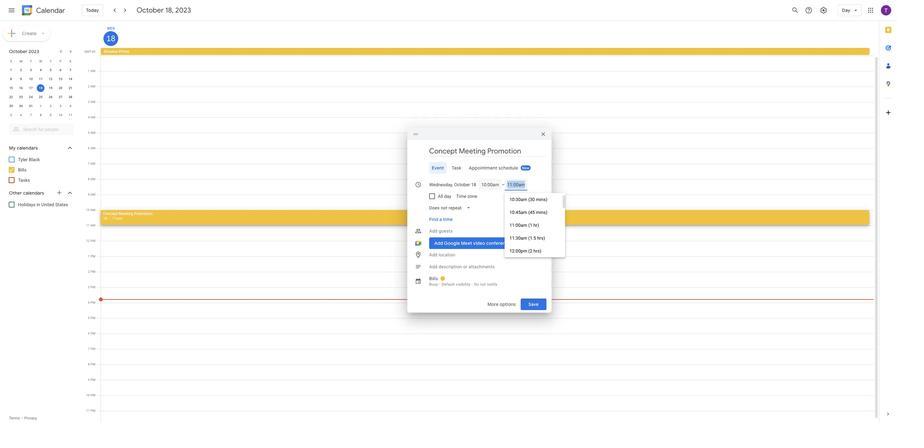 Task type: vqa. For each thing, say whether or not it's contained in the screenshot.
Terms – Privacy
yes



Task type: describe. For each thing, give the bounding box(es) containing it.
zone
[[468, 194, 478, 199]]

today button
[[82, 3, 103, 18]]

am for 2 am
[[91, 85, 95, 88]]

pm for 1 pm
[[91, 255, 95, 259]]

row containing 29
[[6, 102, 75, 111]]

create
[[22, 31, 37, 36]]

pm for 11 pm
[[91, 410, 95, 413]]

schedule
[[499, 165, 519, 171]]

add for add location
[[429, 253, 438, 258]]

16
[[19, 86, 23, 90]]

15 element
[[7, 84, 15, 92]]

5 pm
[[88, 317, 95, 320]]

6 for 6 am
[[88, 147, 90, 150]]

tasks
[[18, 178, 30, 183]]

10:30am
[[510, 197, 527, 202]]

1 up 15
[[10, 68, 12, 72]]

27 element
[[57, 94, 64, 101]]

9 up 16
[[20, 77, 22, 81]]

3 up 10 element
[[30, 68, 32, 72]]

05
[[92, 50, 95, 54]]

description
[[439, 265, 462, 270]]

23
[[19, 95, 23, 99]]

my calendars button
[[1, 143, 80, 153]]

time
[[443, 217, 453, 223]]

row containing concept meeting promotion
[[98, 56, 874, 424]]

calendars for my calendars
[[17, 145, 38, 151]]

wed 18
[[106, 26, 115, 44]]

add location
[[429, 253, 456, 258]]

4 down w
[[40, 68, 42, 72]]

4 for 4 am
[[88, 116, 90, 119]]

bills inside my calendars list
[[18, 168, 26, 173]]

november 8 element
[[37, 112, 45, 119]]

Start time text field
[[482, 181, 499, 189]]

3 pm
[[88, 286, 95, 290]]

add other calendars image
[[56, 190, 63, 196]]

1 t from the left
[[30, 59, 32, 63]]

3 for 3 pm
[[88, 286, 90, 290]]

11 element
[[37, 75, 45, 83]]

29
[[9, 104, 13, 108]]

new element
[[521, 166, 531, 171]]

18 grid
[[83, 21, 880, 424]]

2 am
[[88, 85, 95, 88]]

do not notify
[[474, 283, 497, 287]]

10 for 10 pm
[[86, 394, 90, 398]]

am for 4 am
[[91, 116, 95, 119]]

10 pm
[[86, 394, 95, 398]]

holidays
[[18, 202, 35, 208]]

am for 6 am
[[91, 147, 95, 150]]

7 up 14
[[70, 68, 71, 72]]

11 am
[[86, 224, 95, 228]]

other calendars
[[9, 191, 44, 196]]

event
[[432, 165, 444, 171]]

calendar element
[[21, 4, 65, 18]]

20
[[59, 86, 62, 90]]

day
[[843, 7, 851, 13]]

tyler
[[18, 157, 28, 163]]

november 10 element
[[57, 112, 64, 119]]

amazon prime row
[[98, 48, 880, 56]]

4 am
[[88, 116, 95, 119]]

october for october 18, 2023
[[137, 6, 164, 15]]

End time text field
[[508, 181, 525, 189]]

terms
[[9, 417, 20, 421]]

6 am
[[88, 147, 95, 150]]

end time list box
[[505, 193, 566, 258]]

10 element
[[27, 75, 35, 83]]

24
[[29, 95, 33, 99]]

14
[[69, 77, 72, 81]]

10:30am (30 mins) option
[[505, 193, 563, 206]]

12:00pm
[[510, 249, 528, 254]]

22 element
[[7, 94, 15, 101]]

or
[[463, 265, 468, 270]]

8 for 'november 8' element
[[40, 113, 42, 117]]

10 am
[[86, 209, 95, 212]]

prime
[[119, 49, 129, 54]]

10 for the november 10 element
[[59, 113, 62, 117]]

11am
[[112, 217, 122, 221]]

add guests
[[429, 229, 453, 234]]

4 for the november 4 'element'
[[70, 104, 71, 108]]

black
[[29, 157, 40, 163]]

add for add description or attachments
[[429, 265, 438, 270]]

(45
[[529, 210, 535, 215]]

calendars for other calendars
[[23, 191, 44, 196]]

m
[[20, 59, 22, 63]]

f
[[60, 59, 61, 63]]

26
[[49, 95, 53, 99]]

am for 9 am
[[91, 193, 95, 197]]

main drawer image
[[8, 6, 15, 14]]

november 11 element
[[67, 112, 74, 119]]

october 18, 2023
[[137, 6, 191, 15]]

9 for 9 am
[[88, 193, 90, 197]]

18 inside cell
[[39, 86, 43, 90]]

10 for 10 element
[[29, 77, 33, 81]]

5 for 5 pm
[[88, 317, 90, 320]]

new
[[523, 166, 530, 171]]

a
[[440, 217, 442, 223]]

my calendars list
[[1, 155, 80, 186]]

today
[[86, 7, 99, 13]]

18 inside wed 18
[[106, 34, 115, 44]]

10 for 10 am
[[86, 209, 90, 212]]

12 for 12 pm
[[86, 240, 90, 243]]

time zone button
[[454, 191, 480, 202]]

Search for people text field
[[13, 124, 70, 135]]

november 4 element
[[67, 103, 74, 110]]

(30
[[529, 197, 535, 202]]

hr)
[[534, 223, 539, 228]]

pm for 12 pm
[[91, 240, 95, 243]]

2 for "november 2" element
[[50, 104, 52, 108]]

w
[[39, 59, 42, 63]]

5 for 5 am
[[88, 131, 90, 135]]

privacy
[[24, 417, 37, 421]]

8 for 8 pm
[[88, 363, 90, 367]]

11 for november 11 element
[[69, 113, 72, 117]]

mins) for 10:45am (45 mins)
[[536, 210, 548, 215]]

11 for 11 'element'
[[39, 77, 43, 81]]

12:00pm (2 hrs)
[[510, 249, 542, 254]]

meeting
[[119, 212, 133, 216]]

other calendars button
[[1, 188, 80, 199]]

privacy link
[[24, 417, 37, 421]]

create button
[[3, 26, 50, 41]]

tab list containing event
[[413, 163, 547, 174]]

guests
[[439, 229, 453, 234]]

9 for november 9 element at the top left
[[50, 113, 52, 117]]

19
[[49, 86, 53, 90]]

am for 5 am
[[91, 131, 95, 135]]

12:00pm (2 hrs) option
[[505, 245, 563, 258]]

11 pm
[[86, 410, 95, 413]]

26 element
[[47, 94, 55, 101]]

1 vertical spatial bills
[[429, 277, 438, 282]]

12 element
[[47, 75, 55, 83]]

21
[[69, 86, 72, 90]]

october for october 2023
[[9, 49, 27, 54]]

29 element
[[7, 103, 15, 110]]

pm for 10 pm
[[91, 394, 95, 398]]

all
[[438, 194, 443, 199]]

11:30am (1.5 hrs)
[[510, 236, 545, 241]]

november 1 element
[[37, 103, 45, 110]]

23 element
[[17, 94, 25, 101]]

settings menu image
[[820, 6, 828, 14]]

states
[[55, 202, 68, 208]]

0 horizontal spatial 2023
[[29, 49, 39, 54]]



Task type: locate. For each thing, give the bounding box(es) containing it.
1 for 1 pm
[[88, 255, 90, 259]]

11 down 10 am
[[86, 224, 90, 228]]

8 up the 9 am
[[88, 178, 90, 181]]

21 element
[[67, 84, 74, 92]]

0 vertical spatial hrs)
[[537, 236, 545, 241]]

find a time
[[429, 217, 453, 223]]

8 for 8 am
[[88, 178, 90, 181]]

1 vertical spatial hrs)
[[534, 249, 542, 254]]

11:00am (1 hr)
[[510, 223, 539, 228]]

0 vertical spatial october
[[137, 6, 164, 15]]

all day
[[438, 194, 452, 199]]

row containing 22
[[6, 93, 75, 102]]

mins) inside 10:30am (30 mins) option
[[536, 197, 548, 202]]

10:45am
[[510, 210, 527, 215]]

november 2 element
[[47, 103, 55, 110]]

1 vertical spatial add
[[429, 253, 438, 258]]

am for 3 am
[[91, 100, 95, 104]]

7 for november 7 element
[[30, 113, 32, 117]]

2 vertical spatial add
[[429, 265, 438, 270]]

– down concept
[[109, 217, 111, 221]]

row
[[98, 56, 874, 424], [6, 57, 75, 66], [6, 66, 75, 75], [6, 75, 75, 84], [6, 84, 75, 93], [6, 93, 75, 102], [6, 102, 75, 111], [6, 111, 75, 120]]

1 horizontal spatial t
[[50, 59, 52, 63]]

5 for november 5 element
[[10, 113, 12, 117]]

hrs) right '(2'
[[534, 249, 542, 254]]

0 horizontal spatial tab list
[[413, 163, 547, 174]]

Start date text field
[[429, 181, 477, 189]]

1 horizontal spatial s
[[70, 59, 71, 63]]

– right start time text box
[[502, 182, 505, 188]]

hrs)
[[537, 236, 545, 241], [534, 249, 542, 254]]

amazon prime
[[104, 49, 129, 54]]

my
[[9, 145, 16, 151]]

6 up 7 am
[[88, 147, 90, 150]]

pm for 5 pm
[[91, 317, 95, 320]]

9 pm from the top
[[91, 363, 95, 367]]

1 pm from the top
[[91, 240, 95, 243]]

10:45am (45 mins)
[[510, 210, 548, 215]]

17
[[29, 86, 33, 90]]

am down 8 am
[[91, 193, 95, 197]]

2 for 2 am
[[88, 85, 90, 88]]

november 6 element
[[17, 112, 25, 119]]

4 down 28 element
[[70, 104, 71, 108]]

amazon prime button
[[101, 48, 870, 55]]

4 inside 'element'
[[70, 104, 71, 108]]

1 down the 12 pm
[[88, 255, 90, 259]]

october
[[137, 6, 164, 15], [9, 49, 27, 54]]

18 down wed
[[106, 34, 115, 44]]

am for 1 am
[[91, 69, 95, 73]]

10 up 11 am
[[86, 209, 90, 212]]

am for 8 am
[[91, 178, 95, 181]]

0 vertical spatial bills
[[18, 168, 26, 173]]

day
[[444, 194, 452, 199]]

do
[[474, 283, 479, 287]]

hrs) right (1.5
[[537, 236, 545, 241]]

1 horizontal spatial 18
[[106, 34, 115, 44]]

9 am
[[88, 193, 95, 197]]

am up 3 am
[[91, 85, 95, 88]]

pm up the 1 pm
[[91, 240, 95, 243]]

november 5 element
[[7, 112, 15, 119]]

pm for 9 pm
[[91, 379, 95, 382]]

am up the 9 am
[[91, 178, 95, 181]]

am for 10 am
[[91, 209, 95, 212]]

30 element
[[17, 103, 25, 110]]

6 down '30' element
[[20, 113, 22, 117]]

1 vertical spatial 2023
[[29, 49, 39, 54]]

1 down the 25 element
[[40, 104, 42, 108]]

calendar heading
[[35, 6, 65, 15]]

7 inside november 7 element
[[30, 113, 32, 117]]

am down 6 am
[[91, 162, 95, 166]]

calendars up tyler black
[[17, 145, 38, 151]]

5
[[50, 68, 52, 72], [10, 113, 12, 117], [88, 131, 90, 135], [88, 317, 90, 320]]

promotion
[[134, 212, 153, 216]]

11 inside 'element'
[[39, 77, 43, 81]]

t left w
[[30, 59, 32, 63]]

am up 4 am
[[91, 100, 95, 104]]

1 am
[[88, 69, 95, 73]]

s left m
[[10, 59, 12, 63]]

19 element
[[47, 84, 55, 92]]

5 up 6 pm
[[88, 317, 90, 320]]

s
[[10, 59, 12, 63], [70, 59, 71, 63]]

gmt-
[[84, 50, 92, 54]]

1 vertical spatial 18
[[39, 86, 43, 90]]

18
[[106, 34, 115, 44], [39, 86, 43, 90]]

cell containing concept meeting promotion
[[99, 56, 874, 424]]

2 up 3 am
[[88, 85, 90, 88]]

6 pm from the top
[[91, 317, 95, 320]]

8 am from the top
[[91, 178, 95, 181]]

calendars up in at top left
[[23, 191, 44, 196]]

5 am from the top
[[91, 131, 95, 135]]

7 down 31 element
[[30, 113, 32, 117]]

task button
[[449, 163, 464, 174]]

pm up 6 pm
[[91, 317, 95, 320]]

12 pm from the top
[[91, 410, 95, 413]]

am down the 9 am
[[91, 209, 95, 212]]

6 inside november 6 "element"
[[20, 113, 22, 117]]

time
[[457, 194, 467, 199]]

28 element
[[67, 94, 74, 101]]

add left location
[[429, 253, 438, 258]]

0 horizontal spatial s
[[10, 59, 12, 63]]

2 add from the top
[[429, 253, 438, 258]]

6 down f
[[60, 68, 61, 72]]

7 pm from the top
[[91, 332, 95, 336]]

10:45am (45 mins) option
[[505, 206, 563, 219]]

8 pm
[[88, 363, 95, 367]]

t left f
[[50, 59, 52, 63]]

6 for 6 pm
[[88, 332, 90, 336]]

1 up 2 am
[[88, 69, 90, 73]]

4 for 4 pm
[[88, 301, 90, 305]]

7 pm
[[88, 348, 95, 351]]

7 for 7 am
[[88, 162, 90, 166]]

(2
[[529, 249, 533, 254]]

4 pm
[[88, 301, 95, 305]]

pm down 6 pm
[[91, 348, 95, 351]]

1 add from the top
[[429, 229, 438, 234]]

7
[[70, 68, 71, 72], [30, 113, 32, 117], [88, 162, 90, 166], [88, 348, 90, 351]]

row containing 5
[[6, 111, 75, 120]]

task
[[452, 165, 462, 171]]

hrs) for 11:30am (1.5 hrs)
[[537, 236, 545, 241]]

3 down 27 element
[[60, 104, 61, 108]]

9 for 9 pm
[[88, 379, 90, 382]]

11 down the november 4 'element'
[[69, 113, 72, 117]]

5 pm from the top
[[91, 301, 95, 305]]

visibility
[[456, 283, 471, 287]]

9 up 10 pm
[[88, 379, 90, 382]]

13
[[59, 77, 62, 81]]

7 down 6 pm
[[88, 348, 90, 351]]

None field
[[427, 202, 476, 214]]

(1.5
[[529, 236, 536, 241]]

1 horizontal spatial 2023
[[175, 6, 191, 15]]

15
[[9, 86, 13, 90]]

am up 2 am
[[91, 69, 95, 73]]

calendar
[[36, 6, 65, 15]]

12 inside row group
[[49, 77, 53, 81]]

1 vertical spatial 12
[[86, 240, 90, 243]]

terms – privacy
[[9, 417, 37, 421]]

3 am from the top
[[91, 100, 95, 104]]

28
[[69, 95, 72, 99]]

3 pm from the top
[[91, 271, 95, 274]]

add guests button
[[427, 226, 547, 237]]

hrs) for 12:00pm (2 hrs)
[[534, 249, 542, 254]]

16 element
[[17, 84, 25, 92]]

0 vertical spatial 2023
[[175, 6, 191, 15]]

3 add from the top
[[429, 265, 438, 270]]

3 for november 3 element
[[60, 104, 61, 108]]

terms link
[[9, 417, 20, 421]]

5 up '12' element
[[50, 68, 52, 72]]

mins) for 10:30am (30 mins)
[[536, 197, 548, 202]]

add
[[429, 229, 438, 234], [429, 253, 438, 258], [429, 265, 438, 270]]

pm up 5 pm
[[91, 301, 95, 305]]

1 horizontal spatial tab list
[[880, 21, 898, 406]]

calendars inside dropdown button
[[23, 191, 44, 196]]

30
[[19, 104, 23, 108]]

bills up busy
[[429, 277, 438, 282]]

2 t from the left
[[50, 59, 52, 63]]

4 up 5 pm
[[88, 301, 90, 305]]

25
[[39, 95, 43, 99]]

1 vertical spatial calendars
[[23, 191, 44, 196]]

8 pm from the top
[[91, 348, 95, 351]]

3 down 2 am
[[88, 100, 90, 104]]

1 mins) from the top
[[536, 197, 548, 202]]

november 3 element
[[57, 103, 64, 110]]

11:30am
[[510, 236, 527, 241]]

s right f
[[70, 59, 71, 63]]

7 am from the top
[[91, 162, 95, 166]]

6 for november 6 "element"
[[20, 113, 22, 117]]

holidays in united states
[[18, 202, 68, 208]]

2023
[[175, 6, 191, 15], [29, 49, 39, 54]]

pm for 2 pm
[[91, 271, 95, 274]]

add for add guests
[[429, 229, 438, 234]]

8 down the "november 1" element
[[40, 113, 42, 117]]

1 vertical spatial october
[[9, 49, 27, 54]]

row containing s
[[6, 57, 75, 66]]

am for 11 am
[[91, 224, 95, 228]]

mins)
[[536, 197, 548, 202], [536, 210, 548, 215]]

2023 down create
[[29, 49, 39, 54]]

10 am from the top
[[91, 209, 95, 212]]

2 vertical spatial –
[[21, 417, 23, 421]]

10 down november 3 element
[[59, 113, 62, 117]]

20 element
[[57, 84, 64, 92]]

10:30am (30 mins)
[[510, 197, 548, 202]]

am up 5 am
[[91, 116, 95, 119]]

11:30am (1.5 hrs) option
[[505, 232, 563, 245]]

18 down 11 'element'
[[39, 86, 43, 90]]

13 element
[[57, 75, 64, 83]]

2 for 2 pm
[[88, 271, 90, 274]]

1 for 1 am
[[88, 69, 90, 73]]

18, today element
[[37, 84, 45, 92]]

to element
[[502, 182, 505, 188]]

11
[[39, 77, 43, 81], [69, 113, 72, 117], [86, 224, 90, 228], [86, 410, 90, 413]]

wed
[[107, 26, 115, 31]]

find
[[429, 217, 439, 223]]

am up 7 am
[[91, 147, 95, 150]]

Add title text field
[[429, 147, 547, 156]]

other
[[9, 191, 22, 196]]

my calendars
[[9, 145, 38, 151]]

1 horizontal spatial 12
[[86, 240, 90, 243]]

6 am from the top
[[91, 147, 95, 150]]

2 mins) from the top
[[536, 210, 548, 215]]

14 element
[[67, 75, 74, 83]]

5 up 6 am
[[88, 131, 90, 135]]

12 inside 18 grid
[[86, 240, 90, 243]]

appointment
[[469, 165, 498, 171]]

1 horizontal spatial bills
[[429, 277, 438, 282]]

4 am from the top
[[91, 116, 95, 119]]

1 am from the top
[[91, 69, 95, 73]]

pm down 5 pm
[[91, 332, 95, 336]]

3 down 2 pm
[[88, 286, 90, 290]]

pm for 7 pm
[[91, 348, 95, 351]]

pm for 6 pm
[[91, 332, 95, 336]]

10 pm from the top
[[91, 379, 95, 382]]

row containing 8
[[6, 75, 75, 84]]

am for 7 am
[[91, 162, 95, 166]]

pm up 2 pm
[[91, 255, 95, 259]]

18 cell
[[36, 84, 46, 93]]

5 down 29 element
[[10, 113, 12, 117]]

2 down m
[[20, 68, 22, 72]]

add down add location
[[429, 265, 438, 270]]

concept
[[103, 212, 118, 216]]

24 element
[[27, 94, 35, 101]]

11:00am (1 hr) option
[[505, 219, 563, 232]]

25 element
[[37, 94, 45, 101]]

12 pm
[[86, 240, 95, 243]]

1 horizontal spatial –
[[109, 217, 111, 221]]

tab list
[[880, 21, 898, 406], [413, 163, 547, 174]]

event button
[[429, 163, 447, 174]]

add inside dropdown button
[[429, 229, 438, 234]]

31 element
[[27, 103, 35, 110]]

add down find
[[429, 229, 438, 234]]

pm
[[91, 240, 95, 243], [91, 255, 95, 259], [91, 271, 95, 274], [91, 286, 95, 290], [91, 301, 95, 305], [91, 317, 95, 320], [91, 332, 95, 336], [91, 348, 95, 351], [91, 363, 95, 367], [91, 379, 95, 382], [91, 394, 95, 398], [91, 410, 95, 413]]

9 pm
[[88, 379, 95, 382]]

am down 4 am
[[91, 131, 95, 135]]

9
[[20, 77, 22, 81], [50, 113, 52, 117], [88, 193, 90, 197], [88, 379, 90, 382]]

11 am from the top
[[91, 224, 95, 228]]

17 element
[[27, 84, 35, 92]]

0 vertical spatial calendars
[[17, 145, 38, 151]]

9 down "november 2" element
[[50, 113, 52, 117]]

cell
[[99, 56, 874, 424]]

1 vertical spatial –
[[109, 217, 111, 221]]

1 vertical spatial mins)
[[536, 210, 548, 215]]

1 for the "november 1" element
[[40, 104, 42, 108]]

10 up 17
[[29, 77, 33, 81]]

wednesday, october 18, today element
[[103, 31, 118, 46]]

7 for 7 pm
[[88, 348, 90, 351]]

2023 right 18,
[[175, 6, 191, 15]]

mins) inside 10:45am (45 mins) option
[[536, 210, 548, 215]]

october up m
[[9, 49, 27, 54]]

pm down 8 pm
[[91, 379, 95, 382]]

mins) right (45
[[536, 210, 548, 215]]

2 s from the left
[[70, 59, 71, 63]]

appointment schedule
[[469, 165, 519, 171]]

2 pm
[[88, 271, 95, 274]]

calendars inside dropdown button
[[17, 145, 38, 151]]

united
[[41, 202, 54, 208]]

0 vertical spatial 12
[[49, 77, 53, 81]]

pm down 2 pm
[[91, 286, 95, 290]]

notify
[[487, 283, 497, 287]]

pm down the 1 pm
[[91, 271, 95, 274]]

0 horizontal spatial 18
[[39, 86, 43, 90]]

1 horizontal spatial october
[[137, 6, 164, 15]]

november 9 element
[[47, 112, 55, 119]]

row containing 1
[[6, 66, 75, 75]]

gmt-05
[[84, 50, 95, 54]]

row group
[[6, 66, 75, 120]]

2 inside "november 2" element
[[50, 104, 52, 108]]

in
[[37, 202, 40, 208]]

– inside concept meeting promotion 10 – 11am
[[109, 217, 111, 221]]

4 up 5 am
[[88, 116, 90, 119]]

8 down 7 pm
[[88, 363, 90, 367]]

2 horizontal spatial –
[[502, 182, 505, 188]]

2 down the 1 pm
[[88, 271, 90, 274]]

1 pm
[[88, 255, 95, 259]]

12 for 12
[[49, 77, 53, 81]]

(1
[[529, 223, 533, 228]]

– right the terms
[[21, 417, 23, 421]]

3
[[30, 68, 32, 72], [88, 100, 90, 104], [60, 104, 61, 108], [88, 286, 90, 290]]

6 pm
[[88, 332, 95, 336]]

pm for 3 pm
[[91, 286, 95, 290]]

0 horizontal spatial t
[[30, 59, 32, 63]]

default visibility
[[442, 283, 471, 287]]

pm down 10 pm
[[91, 410, 95, 413]]

october left 18,
[[137, 6, 164, 15]]

bills down tyler
[[18, 168, 26, 173]]

11 for 11 pm
[[86, 410, 90, 413]]

0 vertical spatial mins)
[[536, 197, 548, 202]]

october 2023 grid
[[6, 57, 75, 120]]

0 vertical spatial add
[[429, 229, 438, 234]]

7 down 6 am
[[88, 162, 90, 166]]

7 am
[[88, 162, 95, 166]]

pm down 7 pm
[[91, 363, 95, 367]]

0 horizontal spatial –
[[21, 417, 23, 421]]

10 inside concept meeting promotion 10 – 11am
[[103, 217, 108, 221]]

not
[[480, 283, 486, 287]]

2 pm from the top
[[91, 255, 95, 259]]

0 vertical spatial 18
[[106, 34, 115, 44]]

11 pm from the top
[[91, 394, 95, 398]]

2 down 26 element
[[50, 104, 52, 108]]

november 7 element
[[27, 112, 35, 119]]

1 s from the left
[[10, 59, 12, 63]]

12 down 11 am
[[86, 240, 90, 243]]

2 am from the top
[[91, 85, 95, 88]]

pm for 8 pm
[[91, 363, 95, 367]]

location
[[439, 253, 456, 258]]

11 up 18, today element
[[39, 77, 43, 81]]

9 am from the top
[[91, 193, 95, 197]]

0 horizontal spatial october
[[9, 49, 27, 54]]

10 down concept
[[103, 217, 108, 221]]

0 horizontal spatial 12
[[49, 77, 53, 81]]

9 up 10 am
[[88, 193, 90, 197]]

22
[[9, 95, 13, 99]]

0 horizontal spatial bills
[[18, 168, 26, 173]]

row group containing 1
[[6, 66, 75, 120]]

None search field
[[0, 121, 80, 135]]

am up the 12 pm
[[91, 224, 95, 228]]

pm for 4 pm
[[91, 301, 95, 305]]

row containing 15
[[6, 84, 75, 93]]

4 pm from the top
[[91, 286, 95, 290]]

cell inside 18 grid
[[99, 56, 874, 424]]

pm down 9 pm
[[91, 394, 95, 398]]

12 up 19
[[49, 77, 53, 81]]

0 vertical spatial –
[[502, 182, 505, 188]]

11 down 10 pm
[[86, 410, 90, 413]]

8 up 15
[[10, 77, 12, 81]]

add description or attachments
[[429, 265, 495, 270]]

3 for 3 am
[[88, 100, 90, 104]]

10 up 11 pm
[[86, 394, 90, 398]]

october 2023
[[9, 49, 39, 54]]

6 down 5 pm
[[88, 332, 90, 336]]

11 for 11 am
[[86, 224, 90, 228]]

4
[[40, 68, 42, 72], [70, 104, 71, 108], [88, 116, 90, 119], [88, 301, 90, 305]]

amazon
[[104, 49, 118, 54]]

mins) right (30
[[536, 197, 548, 202]]



